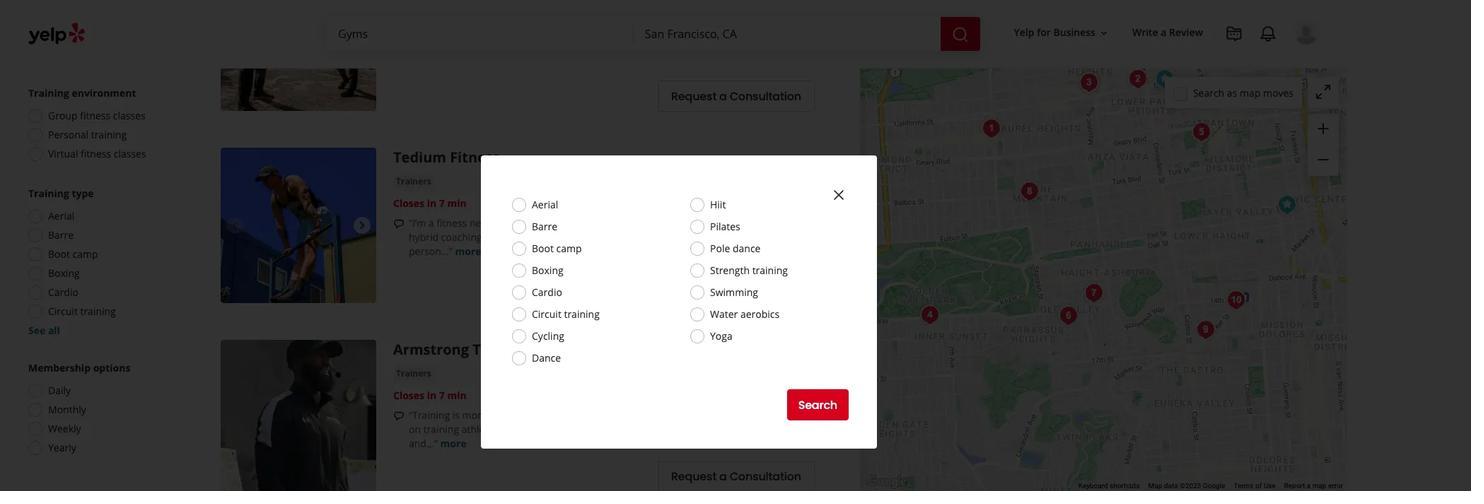 Task type: locate. For each thing, give the bounding box(es) containing it.
1 horizontal spatial of
[[1255, 482, 1262, 490]]

request a consultation button for "training is more than a job to me, it's my passion and my purpose. currently focusing on training athletes to better assist them in mobility, flexibility, injury prevention and…"
[[658, 462, 815, 492]]

closes up "i'm
[[393, 196, 424, 210]]

circuit training up the all
[[48, 305, 116, 318]]

my right it's
[[586, 409, 600, 422]]

1 horizontal spatial boxing
[[532, 264, 563, 277]]

trainers link down "armstrong"
[[393, 367, 434, 381]]

with
[[494, 216, 514, 230]]

swimming
[[710, 286, 758, 299]]

3 trainers from the top
[[396, 368, 431, 380]]

barre
[[532, 220, 557, 233], [48, 228, 74, 242]]

0 horizontal spatial circuit training
[[48, 305, 116, 318]]

write a review link
[[1127, 20, 1209, 46]]

berkeley
[[465, 1, 505, 14]]

1 vertical spatial virtual
[[48, 147, 78, 161]]

consultation for "training is more than a job to me, it's my passion and my purpose. currently focusing on training athletes to better assist them in mobility, flexibility, injury prevention and…"
[[730, 469, 801, 485]]

3 request a consultation button from the top
[[658, 462, 815, 492]]

2 16 speech v2 image from the top
[[393, 218, 405, 230]]

virtual inside button
[[37, 43, 65, 55]]

use
[[1264, 482, 1276, 490]]

trainers button down tedium
[[393, 175, 434, 189]]

1 slideshow element from the top
[[221, 0, 376, 111]]

1 vertical spatial request a consultation button
[[658, 269, 815, 300]]

more
[[550, 56, 576, 69], [455, 245, 481, 258], [462, 409, 487, 422], [440, 437, 466, 450]]

0 vertical spatial virtual
[[37, 43, 65, 55]]

1 vertical spatial consultation
[[730, 277, 801, 293]]

and right fitness,
[[608, 42, 625, 55]]

virtual down request a quote button
[[37, 43, 65, 55]]

consultation up aerobics
[[730, 277, 801, 293]]

report
[[1284, 482, 1305, 490]]

functional
[[628, 42, 674, 55]]

cardio up cycling
[[532, 286, 562, 299]]

0 horizontal spatial or
[[490, 56, 500, 69]]

mobility,
[[610, 423, 650, 436]]

2 min from the top
[[447, 389, 467, 402]]

request down movement
[[671, 88, 717, 104]]

jewish community center of san francisco - jccsf image
[[1075, 69, 1103, 97]]

0 vertical spatial of
[[581, 216, 590, 230]]

classes down personal training
[[114, 147, 146, 161]]

aerial inside option group
[[48, 209, 74, 223]]

1 vertical spatial closes
[[393, 389, 424, 402]]

yelp for business
[[1014, 26, 1096, 39]]

0 vertical spatial or
[[490, 56, 500, 69]]

i up agreed
[[649, 216, 651, 230]]

1 horizontal spatial cardio
[[532, 286, 562, 299]]

boxing inside search 'dialog'
[[532, 264, 563, 277]]

1 vertical spatial min
[[447, 389, 467, 402]]

request a consultation down "folks"
[[671, 88, 801, 104]]

0 vertical spatial request a consultation
[[671, 88, 801, 104]]

16 speech v2 image
[[393, 44, 405, 55], [393, 218, 405, 230]]

and up mobility,
[[641, 409, 658, 422]]

1 closes in 7 min from the top
[[393, 196, 467, 210]]

to down 10
[[539, 230, 549, 244]]

7
[[439, 196, 445, 210], [439, 389, 445, 402]]

0 horizontal spatial camp
[[73, 248, 98, 261]]

1 vertical spatial option group
[[24, 187, 175, 338]]

barre inside search 'dialog'
[[532, 220, 557, 233]]

slideshow element
[[221, 0, 376, 111], [221, 148, 376, 303]]

request a consultation for "training is more than a job to me, it's my passion and my purpose. currently focusing on training athletes to better assist them in mobility, flexibility, injury prevention and…"
[[671, 469, 801, 485]]

1 closes from the top
[[393, 196, 424, 210]]

the yard image
[[1124, 65, 1152, 93]]

more link down 'is'
[[440, 437, 466, 450]]

person…"
[[409, 245, 453, 258]]

dance
[[532, 352, 561, 365]]

trainers link for tedium
[[393, 175, 434, 189]]

training,
[[501, 42, 539, 55]]

0 horizontal spatial circuit
[[48, 305, 78, 318]]

1 horizontal spatial aerial
[[532, 198, 558, 211]]

hiit
[[710, 198, 726, 211]]

training
[[91, 128, 127, 141], [752, 264, 788, 277], [80, 305, 116, 318], [564, 308, 600, 321], [423, 423, 459, 436]]

more link down coaching.
[[455, 245, 481, 258]]

1 vertical spatial 7
[[439, 389, 445, 402]]

0 horizontal spatial map
[[1240, 86, 1261, 99]]

more link
[[550, 56, 576, 69], [455, 245, 481, 258], [440, 437, 466, 450]]

map left error
[[1313, 482, 1327, 490]]

in- down person, at right top
[[749, 230, 761, 244]]

it's
[[570, 409, 583, 422]]

trainers link
[[393, 0, 434, 14], [393, 175, 434, 189], [393, 367, 434, 381]]

or left at
[[490, 56, 500, 69]]

map right as
[[1240, 86, 1261, 99]]

1 vertical spatial map
[[1313, 482, 1327, 490]]

1 vertical spatial search
[[798, 397, 837, 413]]

2 vertical spatial trainers
[[396, 368, 431, 380]]

search
[[1193, 86, 1224, 99], [798, 397, 837, 413]]

a left job
[[513, 409, 519, 422]]

1 vertical spatial trainers
[[396, 175, 431, 187]]

1 request a consultation from the top
[[671, 88, 801, 104]]

a down movement
[[719, 88, 727, 104]]

training for group fitness classes
[[28, 86, 69, 100]]

strength training
[[710, 264, 788, 277]]

training down the '"training'
[[423, 423, 459, 436]]

7 up the '"training'
[[439, 389, 445, 402]]

more link for training
[[440, 437, 466, 450]]

personal training
[[48, 128, 127, 141]]

more down group
[[550, 56, 576, 69]]

0 vertical spatial for
[[1037, 26, 1051, 39]]

1 vertical spatial i
[[487, 230, 490, 244]]

fitness up personal training
[[80, 109, 110, 122]]

circuit up the all
[[48, 305, 78, 318]]

fitness sf - castro image
[[1191, 316, 1220, 344]]

live fit gym - castro image
[[1222, 286, 1250, 315]]

1 16 speech v2 image from the top
[[393, 44, 405, 55]]

and right person, at right top
[[778, 216, 796, 230]]

is
[[452, 409, 460, 422]]

quote
[[80, 16, 106, 28]]

0 vertical spatial in-
[[729, 216, 741, 230]]

i
[[649, 216, 651, 230], [487, 230, 490, 244]]

1 horizontal spatial map
[[1313, 482, 1327, 490]]

group
[[1308, 114, 1339, 176]]

search button
[[787, 390, 849, 421]]

closes up 16 speech v2 icon
[[393, 389, 424, 402]]

boxing
[[532, 264, 563, 277], [48, 267, 80, 280]]

1 trainers from the top
[[396, 1, 431, 13]]

more for than
[[440, 437, 466, 450]]

request a consultation
[[671, 88, 801, 104], [671, 277, 801, 293], [671, 469, 801, 485]]

1 horizontal spatial and
[[641, 409, 658, 422]]

consultation down "folks"
[[730, 88, 801, 104]]

1 vertical spatial in-
[[749, 230, 761, 244]]

zoom out image
[[1315, 152, 1332, 168]]

7 up coaching.
[[439, 196, 445, 210]]

0 horizontal spatial cardio
[[48, 286, 78, 299]]

for right yelp
[[1037, 26, 1051, 39]]

in for armstrong
[[427, 389, 437, 402]]

request a consultation button down prevention
[[658, 462, 815, 492]]

0 horizontal spatial in-
[[729, 216, 741, 230]]

2 horizontal spatial and
[[778, 216, 796, 230]]

a right write
[[1161, 26, 1167, 39]]

"providing
[[409, 42, 456, 55]]

1 horizontal spatial boot camp
[[532, 242, 582, 255]]

consultation down prevention
[[730, 469, 801, 485]]

2 option group from the top
[[24, 187, 175, 338]]

circuit up cycling
[[532, 308, 561, 321]]

1 trainers link from the top
[[393, 0, 434, 14]]

0 vertical spatial min
[[447, 196, 467, 210]]

0 vertical spatial closes in 7 min
[[393, 196, 467, 210]]

training up group on the left top of page
[[28, 86, 69, 100]]

1 vertical spatial request a consultation
[[671, 277, 801, 293]]

camp
[[556, 242, 582, 255], [73, 248, 98, 261]]

a
[[73, 16, 78, 28], [1161, 26, 1167, 39], [719, 88, 727, 104], [429, 216, 434, 230], [719, 277, 727, 293], [513, 409, 519, 422], [719, 469, 727, 485], [1307, 482, 1311, 490]]

movement
[[677, 42, 727, 55]]

search dialog
[[0, 0, 1471, 492]]

0 vertical spatial search
[[1193, 86, 1224, 99]]

closes in 7 min up "i'm
[[393, 196, 467, 210]]

request up virtual consultations
[[37, 16, 71, 28]]

virtual down personal
[[48, 147, 78, 161]]

than
[[490, 409, 511, 422]]

for inside button
[[1037, 26, 1051, 39]]

circuit training
[[48, 305, 116, 318], [532, 308, 600, 321]]

2 vertical spatial trainers link
[[393, 367, 434, 381]]

1 vertical spatial for
[[729, 42, 743, 55]]

1 vertical spatial classes
[[114, 147, 146, 161]]

more for group
[[550, 56, 576, 69]]

2 slideshow element from the top
[[221, 148, 376, 303]]

in up the '"training'
[[427, 389, 437, 402]]

3 trainers button from the top
[[393, 367, 434, 381]]

classes down environment
[[113, 109, 146, 122]]

fitness
[[80, 109, 110, 122], [81, 147, 111, 161], [437, 216, 467, 230]]

camp down years
[[556, 242, 582, 255]]

koret health and recreation center image
[[1015, 178, 1044, 206]]

trainers
[[396, 1, 431, 13], [396, 175, 431, 187], [396, 368, 431, 380]]

2 vertical spatial in
[[599, 423, 608, 436]]

daily
[[48, 384, 71, 398]]

closes for armstrong training
[[393, 389, 424, 402]]

aerial up 10
[[532, 198, 558, 211]]

1 horizontal spatial barre
[[532, 220, 557, 233]]

request a consultation button for "providing personal training, group fitness, and functional movement for folks looking to train outdoors or at home."
[[658, 81, 815, 112]]

1 vertical spatial 16 speech v2 image
[[393, 218, 405, 230]]

training
[[28, 86, 69, 100], [28, 187, 69, 200], [473, 340, 531, 359]]

aerial inside search 'dialog'
[[532, 198, 558, 211]]

0 horizontal spatial my
[[586, 409, 600, 422]]

1 vertical spatial in
[[427, 389, 437, 402]]

2 vertical spatial request a consultation button
[[658, 462, 815, 492]]

business
[[1054, 26, 1096, 39]]

0 vertical spatial slideshow element
[[221, 0, 376, 111]]

1 horizontal spatial i
[[649, 216, 651, 230]]

2 cardio from the left
[[532, 286, 562, 299]]

1 vertical spatial or
[[606, 230, 616, 244]]

2 7 from the top
[[439, 389, 445, 402]]

and
[[608, 42, 625, 55], [778, 216, 796, 230], [641, 409, 658, 422]]

boxing up the all
[[48, 267, 80, 280]]

or inside "i'm a fitness nerd with over 10 years of experience. i offer 1:1 online, in-person, and hybrid coaching. i will travel to your house or an agreed upon location for in- person…"
[[606, 230, 616, 244]]

1 horizontal spatial boot
[[532, 242, 554, 255]]

1 consultation from the top
[[730, 88, 801, 104]]

1 horizontal spatial camp
[[556, 242, 582, 255]]

virtual inside option group
[[48, 147, 78, 161]]

3 option group from the top
[[24, 361, 175, 460]]

report a map error link
[[1284, 482, 1343, 490]]

closes in 7 min
[[393, 196, 467, 210], [393, 389, 467, 402]]

0 vertical spatial trainers button
[[393, 0, 434, 14]]

map region
[[857, 0, 1400, 492]]

1 horizontal spatial my
[[661, 409, 675, 422]]

trainers link left west
[[393, 0, 434, 14]]

a up water
[[719, 277, 727, 293]]

2 trainers button from the top
[[393, 175, 434, 189]]

0 vertical spatial classes
[[113, 109, 146, 122]]

me,
[[551, 409, 568, 422]]

for inside "providing personal training, group fitness, and functional movement for folks looking to train outdoors or at home."
[[729, 42, 743, 55]]

1 vertical spatial fitness
[[81, 147, 111, 161]]

1 trainers button from the top
[[393, 0, 434, 14]]

fitness sf - fillmore image
[[1187, 118, 1216, 146]]

2 closes from the top
[[393, 389, 424, 402]]

0 vertical spatial closes
[[393, 196, 424, 210]]

to
[[409, 56, 418, 69], [539, 230, 549, 244], [539, 409, 548, 422], [501, 423, 511, 436]]

prevention
[[727, 423, 778, 436]]

boxing down your
[[532, 264, 563, 277]]

0 vertical spatial fitness
[[80, 109, 110, 122]]

map data ©2023 google
[[1148, 482, 1225, 490]]

or left "an"
[[606, 230, 616, 244]]

closes in 7 min for tedium
[[393, 196, 467, 210]]

aerial down training type
[[48, 209, 74, 223]]

2 consultation from the top
[[730, 277, 801, 293]]

1 vertical spatial trainers button
[[393, 175, 434, 189]]

0 vertical spatial option group
[[24, 86, 175, 166]]

more inside "training is more than a job to me, it's my passion and my purpose. currently focusing on training athletes to better assist them in mobility, flexibility, injury prevention and…"
[[462, 409, 487, 422]]

request a consultation button up water aerobics
[[658, 269, 815, 300]]

training up virtual fitness classes
[[91, 128, 127, 141]]

for
[[1037, 26, 1051, 39], [729, 42, 743, 55], [733, 230, 747, 244]]

previous image
[[226, 217, 243, 234]]

3 request a consultation from the top
[[671, 469, 801, 485]]

boot camp inside search 'dialog'
[[532, 242, 582, 255]]

tedium fitness link
[[393, 148, 500, 167]]

tedium fitness
[[393, 148, 500, 167]]

0 vertical spatial request a consultation button
[[658, 81, 815, 112]]

consultation for "providing personal training, group fitness, and functional movement for folks looking to train outdoors or at home."
[[730, 88, 801, 104]]

None search field
[[327, 17, 983, 51]]

0 horizontal spatial of
[[581, 216, 590, 230]]

group fitness classes
[[48, 109, 146, 122]]

for left "folks"
[[729, 42, 743, 55]]

to inside "i'm a fitness nerd with over 10 years of experience. i offer 1:1 online, in-person, and hybrid coaching. i will travel to your house or an agreed upon location for in- person…"
[[539, 230, 549, 244]]

of up the house
[[581, 216, 590, 230]]

i left will
[[487, 230, 490, 244]]

live fit gym - inner richmond image
[[977, 115, 1005, 143]]

fitness down personal training
[[81, 147, 111, 161]]

1 horizontal spatial search
[[1193, 86, 1224, 99]]

2 vertical spatial fitness
[[437, 216, 467, 230]]

more down coaching.
[[455, 245, 481, 258]]

classes for virtual fitness classes
[[114, 147, 146, 161]]

0 horizontal spatial aerial
[[48, 209, 74, 223]]

water
[[710, 308, 738, 321]]

0 vertical spatial map
[[1240, 86, 1261, 99]]

fitness for virtual
[[81, 147, 111, 161]]

in up hybrid
[[427, 196, 437, 210]]

outdoors
[[445, 56, 487, 69]]

trainers link down tedium
[[393, 175, 434, 189]]

fitness up coaching.
[[437, 216, 467, 230]]

1 vertical spatial and
[[778, 216, 796, 230]]

projects image
[[1226, 25, 1243, 42]]

1 request a consultation button from the top
[[658, 81, 815, 112]]

experience.
[[593, 216, 646, 230]]

request a consultation button down "folks"
[[658, 81, 815, 112]]

a right "i'm
[[429, 216, 434, 230]]

option group containing training environment
[[24, 86, 175, 166]]

0 vertical spatial trainers link
[[393, 0, 434, 14]]

3 trainers link from the top
[[393, 367, 434, 381]]

for down person, at right top
[[733, 230, 747, 244]]

7 for armstrong
[[439, 389, 445, 402]]

training left dance
[[473, 340, 531, 359]]

in right them
[[599, 423, 608, 436]]

passion
[[603, 409, 638, 422]]

1 horizontal spatial circuit
[[532, 308, 561, 321]]

of
[[581, 216, 590, 230], [1255, 482, 1262, 490]]

1 cardio from the left
[[48, 286, 78, 299]]

pole
[[710, 242, 730, 255]]

1 option group from the top
[[24, 86, 175, 166]]

0 vertical spatial trainers
[[396, 1, 431, 13]]

2 trainers from the top
[[396, 175, 431, 187]]

closes in 7 min up the '"training'
[[393, 389, 467, 402]]

2 vertical spatial request a consultation
[[671, 469, 801, 485]]

more link down group
[[550, 56, 576, 69]]

consultations
[[67, 43, 124, 55]]

keyboard
[[1079, 482, 1108, 490]]

0 vertical spatial consultation
[[730, 88, 801, 104]]

circuit
[[48, 305, 78, 318], [532, 308, 561, 321]]

2 closes in 7 min from the top
[[393, 389, 467, 402]]

or inside "providing personal training, group fitness, and functional movement for folks looking to train outdoors or at home."
[[490, 56, 500, 69]]

1 horizontal spatial or
[[606, 230, 616, 244]]

0 vertical spatial 7
[[439, 196, 445, 210]]

circuit training inside option group
[[48, 305, 116, 318]]

option group containing membership options
[[24, 361, 175, 460]]

1 vertical spatial closes in 7 min
[[393, 389, 467, 402]]

16 speech v2 image for "providing
[[393, 44, 405, 55]]

2 vertical spatial and
[[641, 409, 658, 422]]

2 request a consultation button from the top
[[658, 269, 815, 300]]

trainers down "armstrong"
[[396, 368, 431, 380]]

2 vertical spatial option group
[[24, 361, 175, 460]]

review
[[1169, 26, 1203, 39]]

more down 'is'
[[440, 437, 466, 450]]

monthly
[[48, 403, 86, 417]]

pole dance
[[710, 242, 761, 255]]

0 horizontal spatial boot camp
[[48, 248, 98, 261]]

trainers button left west
[[393, 0, 434, 14]]

16 speech v2 image left "i'm
[[393, 218, 405, 230]]

1 min from the top
[[447, 196, 467, 210]]

0 vertical spatial in
[[427, 196, 437, 210]]

request a consultation down prevention
[[671, 469, 801, 485]]

option group
[[24, 86, 175, 166], [24, 187, 175, 338], [24, 361, 175, 460]]

boot down 10
[[532, 242, 554, 255]]

1 vertical spatial slideshow element
[[221, 148, 376, 303]]

trainers left west
[[396, 1, 431, 13]]

next image
[[354, 217, 371, 234]]

to right job
[[539, 409, 548, 422]]

2 my from the left
[[661, 409, 675, 422]]

in- right "online,"
[[729, 216, 741, 230]]

a inside "training is more than a job to me, it's my passion and my purpose. currently focusing on training athletes to better assist them in mobility, flexibility, injury prevention and…"
[[513, 409, 519, 422]]

0 vertical spatial training
[[28, 86, 69, 100]]

1 7 from the top
[[439, 196, 445, 210]]

min up coaching.
[[447, 196, 467, 210]]

2 vertical spatial trainers button
[[393, 367, 434, 381]]

2 vertical spatial more link
[[440, 437, 466, 450]]

cardio up the all
[[48, 286, 78, 299]]

2 vertical spatial for
[[733, 230, 747, 244]]

16 chevron down v2 image
[[1098, 27, 1110, 39]]

3 consultation from the top
[[730, 469, 801, 485]]

more link for fitness
[[455, 245, 481, 258]]

2 trainers link from the top
[[393, 175, 434, 189]]

boot camp
[[532, 242, 582, 255], [48, 248, 98, 261]]

min up 'is'
[[447, 389, 467, 402]]

2 vertical spatial consultation
[[730, 469, 801, 485]]

trainers button down "armstrong"
[[393, 367, 434, 381]]

fitness,
[[572, 42, 605, 55]]

my up the flexibility,
[[661, 409, 675, 422]]

1 horizontal spatial circuit training
[[532, 308, 600, 321]]

0 vertical spatial and
[[608, 42, 625, 55]]

weekly
[[48, 422, 81, 436]]

0 horizontal spatial search
[[798, 397, 837, 413]]

1 horizontal spatial in-
[[749, 230, 761, 244]]

armstrong training link
[[393, 340, 531, 359]]

1 vertical spatial more link
[[455, 245, 481, 258]]

boot camp down years
[[532, 242, 582, 255]]

16 speech v2 image left "providing
[[393, 44, 405, 55]]

request a consultation up water aerobics
[[671, 277, 801, 293]]

location
[[694, 230, 731, 244]]

camp inside search 'dialog'
[[556, 242, 582, 255]]

boot down training type
[[48, 248, 70, 261]]

flexibility,
[[653, 423, 696, 436]]

of left use
[[1255, 482, 1262, 490]]

circuit training up cycling
[[532, 308, 600, 321]]

camp inside option group
[[73, 248, 98, 261]]

option group containing training type
[[24, 187, 175, 338]]

more up athletes at the bottom of page
[[462, 409, 487, 422]]

1 vertical spatial trainers link
[[393, 175, 434, 189]]

fitness inside "i'm a fitness nerd with over 10 years of experience. i offer 1:1 online, in-person, and hybrid coaching. i will travel to your house or an agreed upon location for in- person…"
[[437, 216, 467, 230]]

boot camp down type
[[48, 248, 98, 261]]

training up cycling
[[564, 308, 600, 321]]

to left the train
[[409, 56, 418, 69]]

search inside button
[[798, 397, 837, 413]]

0 vertical spatial 16 speech v2 image
[[393, 44, 405, 55]]



Task type: describe. For each thing, give the bounding box(es) containing it.
and…"
[[409, 437, 438, 450]]

"i'm a fitness nerd with over 10 years of experience. i offer 1:1 online, in-person, and hybrid coaching. i will travel to your house or an agreed upon location for in- person…"
[[409, 216, 796, 258]]

error
[[1328, 482, 1343, 490]]

0 horizontal spatial boot
[[48, 248, 70, 261]]

training inside "training is more than a job to me, it's my passion and my purpose. currently focusing on training athletes to better assist them in mobility, flexibility, injury prevention and…"
[[423, 423, 459, 436]]

"providing personal training, group fitness, and functional movement for folks looking to train outdoors or at home."
[[409, 42, 803, 69]]

16 speech v2 image for "i'm
[[393, 218, 405, 230]]

in for tedium
[[427, 196, 437, 210]]

fitness
[[450, 148, 500, 167]]

all
[[48, 324, 60, 337]]

request down injury
[[671, 469, 717, 485]]

job
[[521, 409, 536, 422]]

map
[[1148, 482, 1162, 490]]

more for nerd
[[455, 245, 481, 258]]

"training is more than a job to me, it's my passion and my purpose. currently focusing on training athletes to better assist them in mobility, flexibility, injury prevention and…"
[[409, 409, 806, 450]]

circuit training inside search 'dialog'
[[532, 308, 600, 321]]

terms of use
[[1234, 482, 1276, 490]]

west berkeley
[[440, 1, 505, 14]]

coaching.
[[441, 230, 485, 244]]

training up options
[[80, 305, 116, 318]]

proto movement image
[[221, 0, 376, 111]]

report a map error
[[1284, 482, 1343, 490]]

home."
[[514, 56, 547, 69]]

personal
[[48, 128, 88, 141]]

virtual for virtual consultations
[[37, 43, 65, 55]]

virtual for virtual fitness classes
[[48, 147, 78, 161]]

focusing
[[767, 409, 806, 422]]

boot camp inside option group
[[48, 248, 98, 261]]

write a review
[[1132, 26, 1203, 39]]

an
[[618, 230, 630, 244]]

search as map moves
[[1193, 86, 1294, 99]]

training down dance
[[752, 264, 788, 277]]

coach junior concept image
[[1150, 65, 1179, 93]]

terms of use link
[[1234, 482, 1276, 490]]

search for search
[[798, 397, 837, 413]]

house
[[575, 230, 603, 244]]

cycling
[[532, 330, 564, 343]]

live fit gym - cole valley image
[[1054, 302, 1083, 330]]

virtual consultations
[[37, 43, 124, 55]]

moves
[[1263, 86, 1294, 99]]

a inside 'element'
[[1161, 26, 1167, 39]]

a down injury
[[719, 469, 727, 485]]

for inside "i'm a fitness nerd with over 10 years of experience. i offer 1:1 online, in-person, and hybrid coaching. i will travel to your house or an agreed upon location for in- person…"
[[733, 230, 747, 244]]

live fit gym - hayes valley image
[[1273, 191, 1301, 219]]

training environment
[[28, 86, 136, 100]]

hybrid
[[409, 230, 439, 244]]

min for tedium
[[447, 196, 467, 210]]

1 vertical spatial of
[[1255, 482, 1262, 490]]

closes in 7 min for armstrong
[[393, 389, 467, 402]]

yelp for business button
[[1008, 20, 1115, 46]]

google
[[1203, 482, 1225, 490]]

on
[[409, 423, 421, 436]]

virtual consultations button
[[28, 39, 133, 60]]

search for search as map moves
[[1193, 86, 1224, 99]]

to down the than
[[501, 423, 511, 436]]

aerobics
[[740, 308, 780, 321]]

a left quote on the left
[[73, 16, 78, 28]]

travel
[[510, 230, 537, 244]]

offer
[[654, 216, 676, 230]]

folks
[[745, 42, 767, 55]]

next image
[[354, 25, 371, 42]]

see all
[[28, 324, 60, 337]]

see
[[28, 324, 45, 337]]

map for moves
[[1240, 86, 1261, 99]]

min for armstrong
[[447, 389, 467, 402]]

trainers for tedium fitness
[[396, 175, 431, 187]]

training for aerial
[[28, 187, 69, 200]]

injury
[[699, 423, 725, 436]]

0 horizontal spatial boxing
[[48, 267, 80, 280]]

as
[[1227, 86, 1237, 99]]

jewish community center of san francisco - jccsf image
[[1075, 69, 1103, 97]]

google image
[[864, 473, 910, 492]]

request a consultation for "providing personal training, group fitness, and functional movement for folks looking to train outdoors or at home."
[[671, 88, 801, 104]]

keyboard shortcuts
[[1079, 482, 1140, 490]]

1 my from the left
[[586, 409, 600, 422]]

fitness for group
[[80, 109, 110, 122]]

nerd
[[470, 216, 491, 230]]

a right 'report'
[[1307, 482, 1311, 490]]

online,
[[695, 216, 726, 230]]

request a quote
[[37, 16, 106, 28]]

request up water
[[671, 277, 717, 293]]

in inside "training is more than a job to me, it's my passion and my purpose. currently focusing on training athletes to better assist them in mobility, flexibility, injury prevention and…"
[[599, 423, 608, 436]]

data
[[1164, 482, 1178, 490]]

your
[[551, 230, 572, 244]]

at
[[503, 56, 512, 69]]

slideshow element for "providing
[[221, 0, 376, 111]]

map for error
[[1313, 482, 1327, 490]]

better
[[513, 423, 541, 436]]

the firm sf image
[[1080, 279, 1108, 308]]

2 request a consultation from the top
[[671, 277, 801, 293]]

to inside "providing personal training, group fitness, and functional movement for folks looking to train outdoors or at home."
[[409, 56, 418, 69]]

purpose.
[[678, 409, 719, 422]]

west
[[440, 1, 463, 14]]

dance
[[733, 242, 761, 255]]

trainers link for armstrong
[[393, 367, 434, 381]]

boot inside search 'dialog'
[[532, 242, 554, 255]]

group
[[542, 42, 570, 55]]

will
[[493, 230, 508, 244]]

0 horizontal spatial i
[[487, 230, 490, 244]]

agreed
[[633, 230, 665, 244]]

request inside button
[[37, 16, 71, 28]]

0 horizontal spatial barre
[[48, 228, 74, 242]]

tedium
[[393, 148, 446, 167]]

expand map image
[[1315, 83, 1332, 100]]

write
[[1132, 26, 1158, 39]]

circuit inside option group
[[48, 305, 78, 318]]

train
[[421, 56, 443, 69]]

slideshow element for "i'm
[[221, 148, 376, 303]]

trainers button for tedium
[[393, 175, 434, 189]]

shortcuts
[[1110, 482, 1140, 490]]

search image
[[952, 26, 969, 43]]

classes for group fitness classes
[[113, 109, 146, 122]]

16 speech v2 image
[[393, 411, 405, 422]]

7 for tedium
[[439, 196, 445, 210]]

type
[[72, 187, 94, 200]]

over
[[516, 216, 537, 230]]

person,
[[741, 216, 776, 230]]

2 vertical spatial training
[[473, 340, 531, 359]]

sunset gym image
[[916, 301, 944, 330]]

zoom in image
[[1315, 120, 1332, 137]]

close image
[[830, 187, 847, 204]]

trainers button for armstrong
[[393, 367, 434, 381]]

request a quote button
[[28, 12, 115, 33]]

and inside "i'm a fitness nerd with over 10 years of experience. i offer 1:1 online, in-person, and hybrid coaching. i will travel to your house or an agreed upon location for in- person…"
[[778, 216, 796, 230]]

0 vertical spatial more link
[[550, 56, 576, 69]]

and inside "providing personal training, group fitness, and functional movement for folks looking to train outdoors or at home."
[[608, 42, 625, 55]]

see all button
[[28, 324, 60, 337]]

water aerobics
[[710, 308, 780, 321]]

environment
[[72, 86, 136, 100]]

"training
[[409, 409, 450, 422]]

virtual fitness classes
[[48, 147, 146, 161]]

armstrong training image
[[221, 340, 376, 492]]

tedium fitness image
[[221, 148, 376, 303]]

strength
[[710, 264, 750, 277]]

terms
[[1234, 482, 1254, 490]]

circuit inside search 'dialog'
[[532, 308, 561, 321]]

them
[[572, 423, 597, 436]]

assist
[[544, 423, 570, 436]]

athletes
[[462, 423, 499, 436]]

trainers for armstrong training
[[396, 368, 431, 380]]

upon
[[667, 230, 691, 244]]

personal
[[458, 42, 499, 55]]

cardio inside search 'dialog'
[[532, 286, 562, 299]]

membership options
[[28, 361, 130, 375]]

of inside "i'm a fitness nerd with over 10 years of experience. i offer 1:1 online, in-person, and hybrid coaching. i will travel to your house or an agreed upon location for in- person…"
[[581, 216, 590, 230]]

and inside "training is more than a job to me, it's my passion and my purpose. currently focusing on training athletes to better assist them in mobility, flexibility, injury prevention and…"
[[641, 409, 658, 422]]

user actions element
[[1003, 18, 1339, 105]]

notifications image
[[1260, 25, 1277, 42]]

a inside "i'm a fitness nerd with over 10 years of experience. i offer 1:1 online, in-person, and hybrid coaching. i will travel to your house or an agreed upon location for in- person…"
[[429, 216, 434, 230]]

0 vertical spatial i
[[649, 216, 651, 230]]

"i'm
[[409, 216, 426, 230]]

options
[[93, 361, 130, 375]]

armstrong
[[393, 340, 469, 359]]

pilates
[[710, 220, 740, 233]]

closes for tedium fitness
[[393, 196, 424, 210]]

currently
[[722, 409, 765, 422]]



Task type: vqa. For each thing, say whether or not it's contained in the screenshot.
Home within the Business categories element
no



